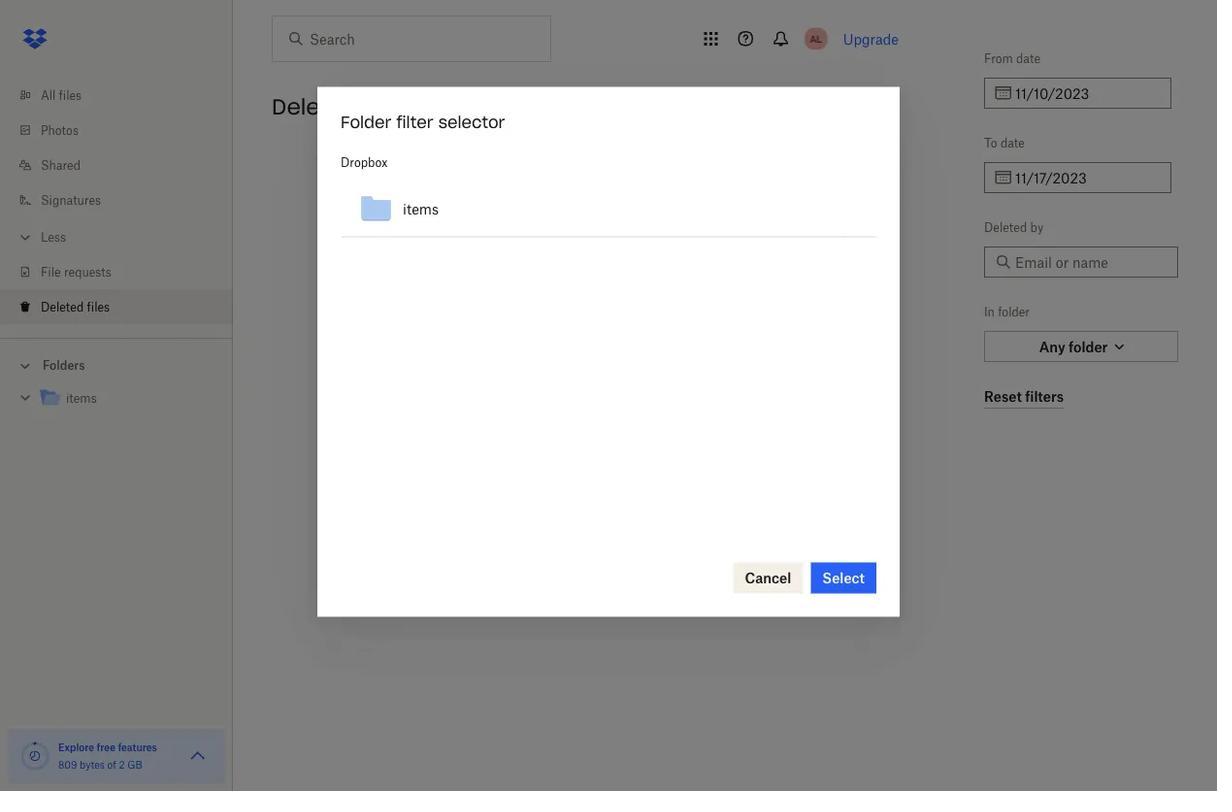 Task type: locate. For each thing, give the bounding box(es) containing it.
deleted files
[[272, 93, 410, 120], [41, 300, 110, 314]]

file requests link
[[16, 254, 233, 289]]

date right to
[[1001, 135, 1025, 150]]

1 vertical spatial deleted
[[985, 220, 1028, 235]]

To date text field
[[1016, 167, 1160, 188]]

date right from
[[1017, 51, 1041, 66]]

items down the folders
[[66, 391, 97, 406]]

809
[[58, 759, 77, 771]]

folders
[[43, 358, 85, 373]]

your
[[697, 543, 729, 562]]

0 vertical spatial date
[[1017, 51, 1041, 66]]

deleted down file
[[41, 300, 84, 314]]

upgrade
[[844, 31, 899, 47]]

items down folder filter selector
[[403, 201, 439, 218]]

1 horizontal spatial deleted
[[272, 93, 357, 120]]

0 vertical spatial deleted
[[272, 93, 357, 120]]

bytes
[[80, 759, 105, 771]]

files down requests
[[87, 300, 110, 314]]

1 horizontal spatial items
[[403, 201, 439, 218]]

photos link
[[16, 113, 233, 148]]

1 vertical spatial deleted files
[[41, 300, 110, 314]]

1 horizontal spatial deleted files
[[272, 93, 410, 120]]

files
[[59, 88, 82, 102], [364, 93, 410, 120], [87, 300, 110, 314], [511, 543, 542, 562]]

date
[[1017, 51, 1041, 66], [1001, 135, 1025, 150]]

folder
[[998, 304, 1030, 319]]

dropbox
[[341, 155, 388, 170]]

items inside items link
[[66, 391, 97, 406]]

file requests
[[41, 265, 111, 279]]

files right all
[[59, 88, 82, 102]]

0 horizontal spatial deleted files
[[41, 300, 110, 314]]

in
[[985, 304, 995, 319]]

cancel button
[[734, 563, 803, 594]]

1 vertical spatial items
[[66, 391, 97, 406]]

filters
[[733, 543, 775, 562]]

in folder
[[985, 304, 1030, 319]]

items
[[403, 201, 439, 218], [66, 391, 97, 406]]

2 vertical spatial deleted
[[41, 300, 84, 314]]

2 horizontal spatial deleted
[[985, 220, 1028, 235]]

no
[[427, 543, 448, 562]]

deleted
[[272, 93, 357, 120], [985, 220, 1028, 235], [41, 300, 84, 314]]

items for items "row"
[[403, 201, 439, 218]]

1 vertical spatial date
[[1001, 135, 1025, 150]]

from date
[[985, 51, 1041, 66]]

cell
[[814, 182, 845, 237], [845, 182, 877, 237]]

upgrade link
[[844, 31, 899, 47]]

of
[[107, 759, 116, 771]]

0 vertical spatial items
[[403, 201, 439, 218]]

signatures
[[41, 193, 101, 207]]

list
[[0, 66, 233, 338]]

0 horizontal spatial deleted
[[41, 300, 84, 314]]

deleted up dropbox
[[272, 93, 357, 120]]

0 horizontal spatial items
[[66, 391, 97, 406]]

photos
[[41, 123, 79, 137]]

items inside items "row"
[[403, 201, 439, 218]]

deleted left by
[[985, 220, 1028, 235]]

0 vertical spatial deleted files
[[272, 93, 410, 120]]

from
[[985, 51, 1014, 66]]

by
[[1031, 220, 1044, 235]]

explore
[[58, 741, 94, 754]]

deleted files up dropbox
[[272, 93, 410, 120]]

less image
[[16, 228, 35, 247]]

deleted files down file requests
[[41, 300, 110, 314]]

filter
[[397, 113, 434, 133]]

folder
[[341, 113, 392, 133]]

date for from date
[[1017, 51, 1041, 66]]

date for to date
[[1001, 135, 1025, 150]]



Task type: vqa. For each thing, say whether or not it's contained in the screenshot.
400
no



Task type: describe. For each thing, give the bounding box(es) containing it.
deleted by
[[985, 220, 1044, 235]]

items table
[[341, 182, 877, 237]]

deleted files link
[[16, 289, 233, 324]]

dropbox image
[[16, 19, 54, 58]]

select
[[823, 570, 865, 587]]

folder filter selector dialog
[[318, 87, 900, 617]]

2
[[119, 759, 125, 771]]

no deleted files found. try adjusting your filters
[[427, 543, 775, 562]]

explore free features 809 bytes of 2 gb
[[58, 741, 157, 771]]

found.
[[546, 543, 592, 562]]

1 cell from the left
[[814, 182, 845, 237]]

2 cell from the left
[[845, 182, 877, 237]]

list containing all files
[[0, 66, 233, 338]]

folders button
[[0, 351, 233, 379]]

files up dropbox
[[364, 93, 410, 120]]

signatures link
[[16, 183, 233, 218]]

select button
[[811, 563, 877, 594]]

all
[[41, 88, 56, 102]]

deleted inside "list item"
[[41, 300, 84, 314]]

folder filter selector
[[341, 113, 505, 133]]

files left found.
[[511, 543, 542, 562]]

quota usage element
[[19, 741, 50, 772]]

From date text field
[[1016, 83, 1160, 104]]

items link
[[39, 386, 218, 412]]

requests
[[64, 265, 111, 279]]

adjusting
[[624, 543, 692, 562]]

try
[[597, 543, 619, 562]]

items row
[[341, 182, 877, 237]]

all files
[[41, 88, 82, 102]]

deleted files list item
[[0, 289, 233, 324]]

cancel
[[745, 570, 792, 587]]

less
[[41, 230, 66, 244]]

items for items link
[[66, 391, 97, 406]]

features
[[118, 741, 157, 754]]

free
[[97, 741, 116, 754]]

deleted files inside "list item"
[[41, 300, 110, 314]]

deleted
[[452, 543, 507, 562]]

shared link
[[16, 148, 233, 183]]

to date
[[985, 135, 1025, 150]]

selector
[[439, 113, 505, 133]]

all files link
[[16, 78, 233, 113]]

to
[[985, 135, 998, 150]]

gb
[[128, 759, 143, 771]]

files inside "list item"
[[87, 300, 110, 314]]

shared
[[41, 158, 81, 172]]

file
[[41, 265, 61, 279]]



